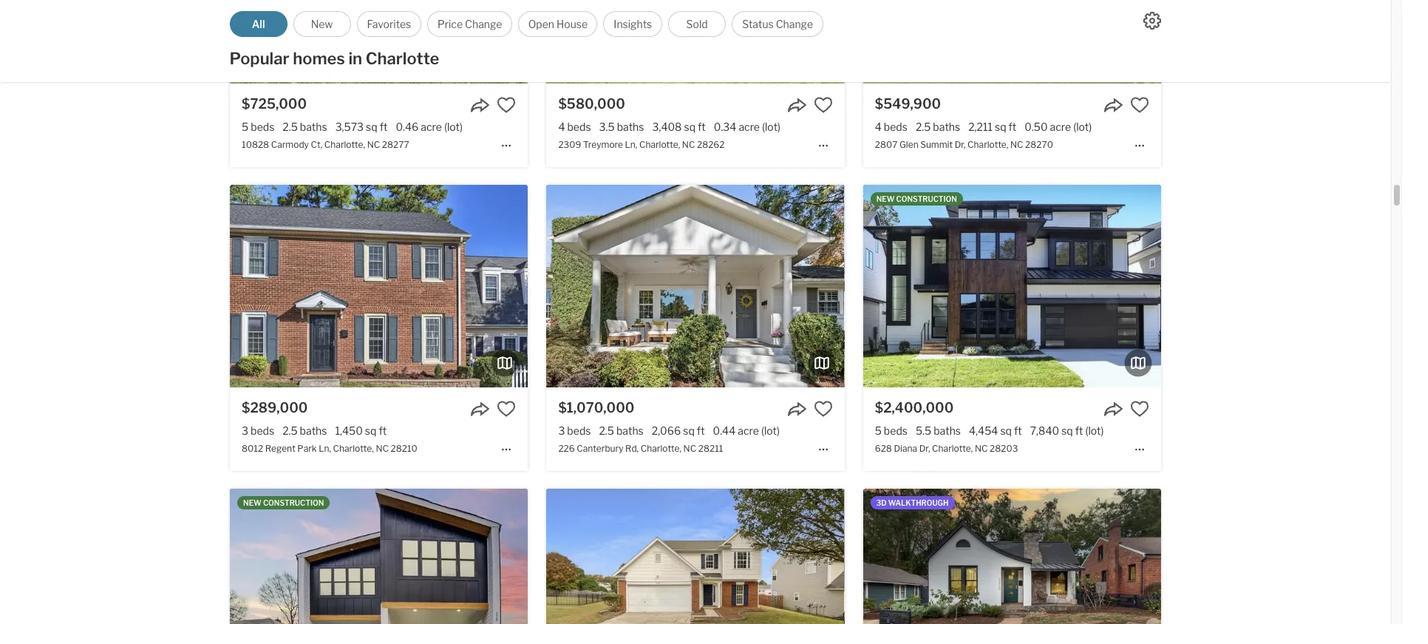 Task type: locate. For each thing, give the bounding box(es) containing it.
4
[[559, 120, 565, 133], [875, 120, 882, 133]]

beds up 226
[[567, 425, 591, 437]]

summit
[[921, 139, 953, 150]]

favorite button image for $289,000
[[497, 399, 516, 419]]

photo of 12717 deaton hill dr, charlotte, nc 28269 image
[[249, 489, 547, 624], [547, 489, 845, 624], [845, 489, 1143, 624]]

0 horizontal spatial 3 beds
[[242, 425, 274, 437]]

in
[[349, 49, 362, 68]]

photo of 628 diana dr, charlotte, nc 28203 image
[[565, 185, 864, 388], [863, 185, 1162, 388], [1161, 185, 1403, 388]]

baths for $549,900
[[933, 120, 961, 133]]

New radio
[[293, 11, 351, 37]]

new
[[877, 195, 895, 203], [243, 499, 262, 508]]

acre right the 0.46
[[421, 120, 442, 133]]

2.5 up canterbury
[[599, 425, 614, 437]]

$549,900
[[875, 96, 941, 112]]

0.44 acre (lot)
[[713, 425, 780, 437]]

1 horizontal spatial 3
[[559, 425, 565, 437]]

photo of 2309 treymore ln, charlotte, nc 28262 image
[[249, 0, 547, 83], [547, 0, 845, 83], [845, 0, 1143, 83]]

1 horizontal spatial 4 beds
[[875, 120, 908, 133]]

sq for $725,000
[[366, 120, 378, 133]]

1 vertical spatial construction
[[263, 499, 324, 508]]

open house
[[528, 18, 588, 30]]

dr, down 5.5
[[920, 443, 931, 454]]

8012 regent park ln, charlotte, nc 28210
[[242, 443, 418, 454]]

2.5 up carmody on the top left of page
[[283, 120, 298, 133]]

favorite button checkbox for $725,000
[[497, 95, 516, 115]]

0 vertical spatial 5
[[242, 120, 249, 133]]

2,211
[[969, 120, 993, 133]]

2.5 baths
[[283, 120, 327, 133], [916, 120, 961, 133], [283, 425, 327, 437], [599, 425, 644, 437]]

construction down regent
[[263, 499, 324, 508]]

7,840
[[1031, 425, 1060, 437]]

3 photo of 12717 deaton hill dr, charlotte, nc 28269 image from the left
[[845, 489, 1143, 624]]

1 favorite button image from the left
[[497, 399, 516, 419]]

4 beds up 2309
[[559, 120, 591, 133]]

1 4 beds from the left
[[559, 120, 591, 133]]

baths for $725,000
[[300, 120, 327, 133]]

0 vertical spatial new
[[877, 195, 895, 203]]

2,066
[[652, 425, 681, 437]]

$2,400,000
[[875, 400, 954, 416]]

2 photo of 628 diana dr, charlotte, nc 28203 image from the left
[[863, 185, 1162, 388]]

new down 8012 on the left bottom of page
[[243, 499, 262, 508]]

0.46 acre (lot)
[[396, 120, 463, 133]]

2 4 beds from the left
[[875, 120, 908, 133]]

3 up 8012 on the left bottom of page
[[242, 425, 249, 437]]

baths up ct,
[[300, 120, 327, 133]]

2.5 baths up summit
[[916, 120, 961, 133]]

ft up 28203
[[1015, 425, 1022, 437]]

sq right 3,573
[[366, 120, 378, 133]]

2.5 up summit
[[916, 120, 931, 133]]

photo of 10828 carmody ct, charlotte, nc 28277 image
[[0, 0, 230, 83], [230, 0, 528, 83], [528, 0, 826, 83]]

sq right 1,450
[[365, 425, 377, 437]]

charlotte,
[[324, 139, 365, 150], [640, 139, 680, 150], [968, 139, 1009, 150], [333, 443, 374, 454], [641, 443, 682, 454], [933, 443, 973, 454]]

2 photo of 2309 treymore ln, charlotte, nc 28262 image from the left
[[547, 0, 845, 83]]

nc down 3,573 sq ft
[[367, 139, 380, 150]]

8012
[[242, 443, 263, 454]]

beds for $725,000
[[251, 120, 275, 133]]

5
[[242, 120, 249, 133], [875, 425, 882, 437]]

0 horizontal spatial dr,
[[920, 443, 931, 454]]

0 horizontal spatial favorite button image
[[497, 399, 516, 419]]

4 up 2807
[[875, 120, 882, 133]]

2.5 baths up park
[[283, 425, 327, 437]]

ft for $1,070,000
[[697, 425, 705, 437]]

2.5 for $725,000
[[283, 120, 298, 133]]

sq for $549,900
[[995, 120, 1007, 133]]

0 horizontal spatial 4
[[559, 120, 565, 133]]

insights
[[614, 18, 652, 30]]

2 favorite button image from the left
[[814, 399, 833, 419]]

4 beds up 2807
[[875, 120, 908, 133]]

5 beds up 10828
[[242, 120, 275, 133]]

favorite button checkbox for $549,900
[[1131, 95, 1150, 115]]

0.46
[[396, 120, 419, 133]]

new construction
[[877, 195, 958, 203], [243, 499, 324, 508]]

favorite button checkbox
[[1131, 95, 1150, 115], [497, 399, 516, 419], [1131, 399, 1150, 419]]

ft
[[380, 120, 388, 133], [698, 120, 706, 133], [1009, 120, 1017, 133], [379, 425, 387, 437], [697, 425, 705, 437], [1015, 425, 1022, 437], [1076, 425, 1084, 437]]

charlotte, down 3,408 on the left top
[[640, 139, 680, 150]]

beds up 2807
[[884, 120, 908, 133]]

2.5 baths up ct,
[[283, 120, 327, 133]]

3,408 sq ft
[[653, 120, 706, 133]]

Status Change radio
[[732, 11, 824, 37]]

photo of 635 tennyson dr, charlotte, nc 28208 image
[[0, 489, 230, 624], [230, 489, 528, 624], [528, 489, 826, 624]]

3d
[[877, 499, 887, 508]]

3 beds up 226
[[559, 425, 591, 437]]

favorite button image for $1,070,000
[[814, 399, 833, 419]]

charlotte, for $725,000
[[324, 139, 365, 150]]

$580,000
[[559, 96, 626, 112]]

charlotte
[[366, 49, 439, 68]]

2 4 from the left
[[875, 120, 882, 133]]

baths up 2309 treymore ln, charlotte, nc 28262
[[617, 120, 644, 133]]

charlotte, for $2,400,000
[[933, 443, 973, 454]]

baths up park
[[300, 425, 327, 437]]

(lot)
[[444, 120, 463, 133], [762, 120, 781, 133], [1074, 120, 1092, 133], [762, 425, 780, 437], [1086, 425, 1104, 437]]

4,454
[[969, 425, 999, 437]]

3 beds for $1,070,000
[[559, 425, 591, 437]]

0 horizontal spatial 3
[[242, 425, 249, 437]]

1 horizontal spatial change
[[776, 18, 813, 30]]

1 horizontal spatial 4
[[875, 120, 882, 133]]

2.5 baths up rd,
[[599, 425, 644, 437]]

new construction down regent
[[243, 499, 324, 508]]

nc down 4,454
[[975, 443, 988, 454]]

1 photo of 4219 commonwealth ave, charlotte, nc 28205 image from the left
[[565, 489, 864, 624]]

$725,000
[[242, 96, 307, 112]]

ln, down 3.5 baths
[[625, 139, 638, 150]]

sq
[[366, 120, 378, 133], [684, 120, 696, 133], [995, 120, 1007, 133], [365, 425, 377, 437], [683, 425, 695, 437], [1001, 425, 1012, 437], [1062, 425, 1073, 437]]

charlotte, down 5.5 baths
[[933, 443, 973, 454]]

nc left 28211
[[684, 443, 697, 454]]

construction
[[897, 195, 958, 203], [263, 499, 324, 508]]

favorite button checkbox for $580,000
[[814, 95, 833, 115]]

28210
[[391, 443, 418, 454]]

option group
[[230, 11, 824, 37]]

baths up summit
[[933, 120, 961, 133]]

change inside price change radio
[[465, 18, 502, 30]]

5 beds up 628
[[875, 425, 908, 437]]

1 horizontal spatial 5 beds
[[875, 425, 908, 437]]

2 photo of 635 tennyson dr, charlotte, nc 28208 image from the left
[[230, 489, 528, 624]]

favorites
[[367, 18, 411, 30]]

nc
[[367, 139, 380, 150], [682, 139, 695, 150], [1011, 139, 1024, 150], [376, 443, 389, 454], [684, 443, 697, 454], [975, 443, 988, 454]]

0 horizontal spatial ln,
[[319, 443, 331, 454]]

favorite button checkbox for $2,400,000
[[1131, 399, 1150, 419]]

(lot) right 0.44
[[762, 425, 780, 437]]

2309
[[559, 139, 582, 150]]

ft right 1,450
[[379, 425, 387, 437]]

glen
[[900, 139, 919, 150]]

0.50
[[1025, 120, 1048, 133]]

ln, right park
[[319, 443, 331, 454]]

Price Change radio
[[428, 11, 513, 37]]

beds up 2309
[[568, 120, 591, 133]]

5 up 628
[[875, 425, 882, 437]]

1 vertical spatial new construction
[[243, 499, 324, 508]]

photo of 4219 commonwealth ave, charlotte, nc 28205 image
[[565, 489, 864, 624], [863, 489, 1162, 624], [1161, 489, 1403, 624]]

new down 2807
[[877, 195, 895, 203]]

rd,
[[626, 443, 639, 454]]

charlotte, for $1,070,000
[[641, 443, 682, 454]]

1 horizontal spatial favorite button image
[[814, 399, 833, 419]]

3 up 226
[[559, 425, 565, 437]]

change
[[465, 18, 502, 30], [776, 18, 813, 30]]

ft up 28277
[[380, 120, 388, 133]]

acre right 0.44
[[738, 425, 759, 437]]

0 horizontal spatial 5 beds
[[242, 120, 275, 133]]

charlotte, down 3,573
[[324, 139, 365, 150]]

(lot) for $725,000
[[444, 120, 463, 133]]

3 photo of 2309 treymore ln, charlotte, nc 28262 image from the left
[[845, 0, 1143, 83]]

park
[[298, 443, 317, 454]]

ft up 28211
[[697, 425, 705, 437]]

ft left '0.50'
[[1009, 120, 1017, 133]]

2 change from the left
[[776, 18, 813, 30]]

favorite button checkbox for $289,000
[[497, 399, 516, 419]]

dr, right summit
[[955, 139, 966, 150]]

photo of 8012 regent park ln, charlotte, nc 28210 image
[[0, 185, 230, 388], [230, 185, 528, 388], [528, 185, 826, 388]]

4 up 2309
[[559, 120, 565, 133]]

4 for $549,900
[[875, 120, 882, 133]]

5 beds
[[242, 120, 275, 133], [875, 425, 908, 437]]

charlotte, for $580,000
[[640, 139, 680, 150]]

2.5 up regent
[[283, 425, 298, 437]]

new construction down glen
[[877, 195, 958, 203]]

1 3 beds from the left
[[242, 425, 274, 437]]

ft up 28262
[[698, 120, 706, 133]]

(lot) right 0.34
[[762, 120, 781, 133]]

beds
[[251, 120, 275, 133], [568, 120, 591, 133], [884, 120, 908, 133], [251, 425, 274, 437], [567, 425, 591, 437], [884, 425, 908, 437]]

(lot) right '0.50'
[[1074, 120, 1092, 133]]

1 vertical spatial 5 beds
[[875, 425, 908, 437]]

canterbury
[[577, 443, 624, 454]]

(lot) right 7,840
[[1086, 425, 1104, 437]]

1 vertical spatial new
[[243, 499, 262, 508]]

1 photo of 2807 glen summit dr, charlotte, nc 28270 image from the left
[[565, 0, 864, 83]]

photo of 2807 glen summit dr, charlotte, nc 28270 image
[[565, 0, 864, 83], [863, 0, 1162, 83], [1161, 0, 1403, 83]]

3 beds
[[242, 425, 274, 437], [559, 425, 591, 437]]

beds up 8012 on the left bottom of page
[[251, 425, 274, 437]]

dr,
[[955, 139, 966, 150], [920, 443, 931, 454]]

charlotte, down 2,066
[[641, 443, 682, 454]]

28270
[[1026, 139, 1054, 150]]

photo of 226 canterbury rd, charlotte, nc 28211 image
[[249, 185, 547, 388], [547, 185, 845, 388], [845, 185, 1143, 388]]

acre right 0.34
[[739, 120, 760, 133]]

0 vertical spatial 5 beds
[[242, 120, 275, 133]]

favorite button image
[[497, 399, 516, 419], [814, 399, 833, 419]]

0 vertical spatial dr,
[[955, 139, 966, 150]]

0 horizontal spatial change
[[465, 18, 502, 30]]

favorite button image
[[497, 95, 516, 115], [814, 95, 833, 115], [1131, 95, 1150, 115], [1131, 399, 1150, 419]]

open
[[528, 18, 555, 30]]

(lot) for $549,900
[[1074, 120, 1092, 133]]

2.5
[[283, 120, 298, 133], [916, 120, 931, 133], [283, 425, 298, 437], [599, 425, 614, 437]]

1 4 from the left
[[559, 120, 565, 133]]

status
[[743, 18, 774, 30]]

beds up 10828
[[251, 120, 275, 133]]

beds up diana
[[884, 425, 908, 437]]

sq up 28203
[[1001, 425, 1012, 437]]

(lot) for $580,000
[[762, 120, 781, 133]]

(lot) right the 0.46
[[444, 120, 463, 133]]

sq right 3,408 on the left top
[[684, 120, 696, 133]]

acre
[[421, 120, 442, 133], [739, 120, 760, 133], [1050, 120, 1072, 133], [738, 425, 759, 437]]

2.5 baths for $725,000
[[283, 120, 327, 133]]

4 beds
[[559, 120, 591, 133], [875, 120, 908, 133]]

change right price
[[465, 18, 502, 30]]

change right status
[[776, 18, 813, 30]]

0 vertical spatial ln,
[[625, 139, 638, 150]]

1 horizontal spatial construction
[[897, 195, 958, 203]]

1 horizontal spatial new construction
[[877, 195, 958, 203]]

5 up 10828
[[242, 120, 249, 133]]

favorite button checkbox
[[497, 95, 516, 115], [814, 95, 833, 115], [814, 399, 833, 419]]

2.5 for $1,070,000
[[599, 425, 614, 437]]

acre right '0.50'
[[1050, 120, 1072, 133]]

0 vertical spatial construction
[[897, 195, 958, 203]]

3 beds up 8012 on the left bottom of page
[[242, 425, 274, 437]]

sq for $289,000
[[365, 425, 377, 437]]

1 horizontal spatial 3 beds
[[559, 425, 591, 437]]

Open House radio
[[519, 11, 598, 37]]

1 3 from the left
[[242, 425, 249, 437]]

1 change from the left
[[465, 18, 502, 30]]

2 3 from the left
[[559, 425, 565, 437]]

baths for $580,000
[[617, 120, 644, 133]]

0.50 acre (lot)
[[1025, 120, 1092, 133]]

1 horizontal spatial 5
[[875, 425, 882, 437]]

change inside status change radio
[[776, 18, 813, 30]]

nc left the 28210
[[376, 443, 389, 454]]

sq right 2,066
[[683, 425, 695, 437]]

0 horizontal spatial new
[[243, 499, 262, 508]]

1 photo of 2309 treymore ln, charlotte, nc 28262 image from the left
[[249, 0, 547, 83]]

favorite button image for $725,000
[[497, 95, 516, 115]]

construction down summit
[[897, 195, 958, 203]]

0 horizontal spatial 5
[[242, 120, 249, 133]]

baths up 628 diana dr, charlotte, nc 28203
[[934, 425, 961, 437]]

5 for $725,000
[[242, 120, 249, 133]]

2 3 beds from the left
[[559, 425, 591, 437]]

1 horizontal spatial dr,
[[955, 139, 966, 150]]

2.5 baths for $1,070,000
[[599, 425, 644, 437]]

nc down 3,408 sq ft
[[682, 139, 695, 150]]

0 horizontal spatial 4 beds
[[559, 120, 591, 133]]

baths up rd,
[[617, 425, 644, 437]]

28211
[[699, 443, 723, 454]]

sq right 2,211 on the top
[[995, 120, 1007, 133]]

1 vertical spatial dr,
[[920, 443, 931, 454]]

1 vertical spatial 5
[[875, 425, 882, 437]]

3.5
[[599, 120, 615, 133]]

3
[[242, 425, 249, 437], [559, 425, 565, 437]]

3.5 baths
[[599, 120, 644, 133]]

628 diana dr, charlotte, nc 28203
[[875, 443, 1019, 454]]

ln,
[[625, 139, 638, 150], [319, 443, 331, 454]]



Task type: vqa. For each thing, say whether or not it's contained in the screenshot.
1st Airbus, from left
no



Task type: describe. For each thing, give the bounding box(es) containing it.
ft for $580,000
[[698, 120, 706, 133]]

Sold radio
[[669, 11, 726, 37]]

0.34 acre (lot)
[[714, 120, 781, 133]]

5.5
[[916, 425, 932, 437]]

3d walkthrough
[[877, 499, 949, 508]]

acre for $549,900
[[1050, 120, 1072, 133]]

ft for $2,400,000
[[1015, 425, 1022, 437]]

3 beds for $289,000
[[242, 425, 274, 437]]

beds for $580,000
[[568, 120, 591, 133]]

ft for $725,000
[[380, 120, 388, 133]]

nc for $580,000
[[682, 139, 695, 150]]

favorite button checkbox for $1,070,000
[[814, 399, 833, 419]]

change for status change
[[776, 18, 813, 30]]

nc for $725,000
[[367, 139, 380, 150]]

baths for $2,400,000
[[934, 425, 961, 437]]

beds for $549,900
[[884, 120, 908, 133]]

acre for $580,000
[[739, 120, 760, 133]]

2,066 sq ft
[[652, 425, 705, 437]]

2 photo of 226 canterbury rd, charlotte, nc 28211 image from the left
[[547, 185, 845, 388]]

All radio
[[230, 11, 287, 37]]

1 photo of 635 tennyson dr, charlotte, nc 28208 image from the left
[[0, 489, 230, 624]]

2 photo of 12717 deaton hill dr, charlotte, nc 28269 image from the left
[[547, 489, 845, 624]]

1 photo of 12717 deaton hill dr, charlotte, nc 28269 image from the left
[[249, 489, 547, 624]]

226 canterbury rd, charlotte, nc 28211
[[559, 443, 723, 454]]

diana
[[894, 443, 918, 454]]

3 photo of 2807 glen summit dr, charlotte, nc 28270 image from the left
[[1161, 0, 1403, 83]]

sold
[[687, 18, 708, 30]]

ct,
[[311, 139, 323, 150]]

4 for $580,000
[[559, 120, 565, 133]]

0.34
[[714, 120, 737, 133]]

ft right 7,840
[[1076, 425, 1084, 437]]

10828
[[242, 139, 269, 150]]

nc for $2,400,000
[[975, 443, 988, 454]]

favorite button image for $580,000
[[814, 95, 833, 115]]

beds for $1,070,000
[[567, 425, 591, 437]]

ft for $289,000
[[379, 425, 387, 437]]

Insights radio
[[604, 11, 663, 37]]

10828 carmody ct, charlotte, nc 28277
[[242, 139, 409, 150]]

nc left 28270
[[1011, 139, 1024, 150]]

2.5 for $289,000
[[283, 425, 298, 437]]

1 photo of 628 diana dr, charlotte, nc 28203 image from the left
[[565, 185, 864, 388]]

price
[[438, 18, 463, 30]]

3,573 sq ft
[[335, 120, 388, 133]]

226
[[559, 443, 575, 454]]

carmody
[[271, 139, 309, 150]]

favorite button image for $2,400,000
[[1131, 399, 1150, 419]]

change for price change
[[465, 18, 502, 30]]

charlotte, down "2,211 sq ft"
[[968, 139, 1009, 150]]

5 beds for $2,400,000
[[875, 425, 908, 437]]

status change
[[743, 18, 813, 30]]

regent
[[265, 443, 296, 454]]

price change
[[438, 18, 502, 30]]

1 photo of 226 canterbury rd, charlotte, nc 28211 image from the left
[[249, 185, 547, 388]]

2 photo of 10828 carmody ct, charlotte, nc 28277 image from the left
[[230, 0, 528, 83]]

sq for $2,400,000
[[1001, 425, 1012, 437]]

28277
[[382, 139, 409, 150]]

1,450
[[335, 425, 363, 437]]

baths for $289,000
[[300, 425, 327, 437]]

$1,070,000
[[559, 400, 635, 416]]

homes
[[293, 49, 345, 68]]

new
[[311, 18, 333, 30]]

3 for $289,000
[[242, 425, 249, 437]]

2807 glen summit dr, charlotte, nc 28270
[[875, 139, 1054, 150]]

2.5 for $549,900
[[916, 120, 931, 133]]

4 beds for $549,900
[[875, 120, 908, 133]]

3 photo of 8012 regent park ln, charlotte, nc 28210 image from the left
[[528, 185, 826, 388]]

popular homes in charlotte
[[230, 49, 439, 68]]

1 horizontal spatial new
[[877, 195, 895, 203]]

0 horizontal spatial new construction
[[243, 499, 324, 508]]

option group containing all
[[230, 11, 824, 37]]

0 vertical spatial new construction
[[877, 195, 958, 203]]

5.5 baths
[[916, 425, 961, 437]]

0 horizontal spatial construction
[[263, 499, 324, 508]]

3 for $1,070,000
[[559, 425, 565, 437]]

2807
[[875, 139, 898, 150]]

3,408
[[653, 120, 682, 133]]

2,211 sq ft
[[969, 120, 1017, 133]]

walkthrough
[[889, 499, 949, 508]]

favorite button image for $549,900
[[1131, 95, 1150, 115]]

3 photo of 4219 commonwealth ave, charlotte, nc 28205 image from the left
[[1161, 489, 1403, 624]]

7,840 sq ft (lot)
[[1031, 425, 1104, 437]]

0.44
[[713, 425, 736, 437]]

5 beds for $725,000
[[242, 120, 275, 133]]

3 photo of 10828 carmody ct, charlotte, nc 28277 image from the left
[[528, 0, 826, 83]]

acre for $1,070,000
[[738, 425, 759, 437]]

3,573
[[335, 120, 364, 133]]

2309 treymore ln, charlotte, nc 28262
[[559, 139, 725, 150]]

3 photo of 628 diana dr, charlotte, nc 28203 image from the left
[[1161, 185, 1403, 388]]

Favorites radio
[[357, 11, 422, 37]]

628
[[875, 443, 892, 454]]

2 photo of 8012 regent park ln, charlotte, nc 28210 image from the left
[[230, 185, 528, 388]]

acre for $725,000
[[421, 120, 442, 133]]

2 photo of 2807 glen summit dr, charlotte, nc 28270 image from the left
[[863, 0, 1162, 83]]

sq for $580,000
[[684, 120, 696, 133]]

house
[[557, 18, 588, 30]]

2.5 baths for $549,900
[[916, 120, 961, 133]]

1 horizontal spatial ln,
[[625, 139, 638, 150]]

$289,000
[[242, 400, 308, 416]]

1 vertical spatial ln,
[[319, 443, 331, 454]]

5 for $2,400,000
[[875, 425, 882, 437]]

beds for $289,000
[[251, 425, 274, 437]]

28262
[[697, 139, 725, 150]]

baths for $1,070,000
[[617, 425, 644, 437]]

popular
[[230, 49, 290, 68]]

1 photo of 10828 carmody ct, charlotte, nc 28277 image from the left
[[0, 0, 230, 83]]

3 photo of 226 canterbury rd, charlotte, nc 28211 image from the left
[[845, 185, 1143, 388]]

28203
[[990, 443, 1019, 454]]

1 photo of 8012 regent park ln, charlotte, nc 28210 image from the left
[[0, 185, 230, 388]]

4,454 sq ft
[[969, 425, 1022, 437]]

(lot) for $1,070,000
[[762, 425, 780, 437]]

sq for $1,070,000
[[683, 425, 695, 437]]

2 photo of 4219 commonwealth ave, charlotte, nc 28205 image from the left
[[863, 489, 1162, 624]]

3 photo of 635 tennyson dr, charlotte, nc 28208 image from the left
[[528, 489, 826, 624]]

all
[[252, 18, 265, 30]]

sq right 7,840
[[1062, 425, 1073, 437]]

1,450 sq ft
[[335, 425, 387, 437]]

ft for $549,900
[[1009, 120, 1017, 133]]

charlotte, down 1,450
[[333, 443, 374, 454]]

2.5 baths for $289,000
[[283, 425, 327, 437]]

nc for $1,070,000
[[684, 443, 697, 454]]

treymore
[[583, 139, 623, 150]]

beds for $2,400,000
[[884, 425, 908, 437]]

4 beds for $580,000
[[559, 120, 591, 133]]



